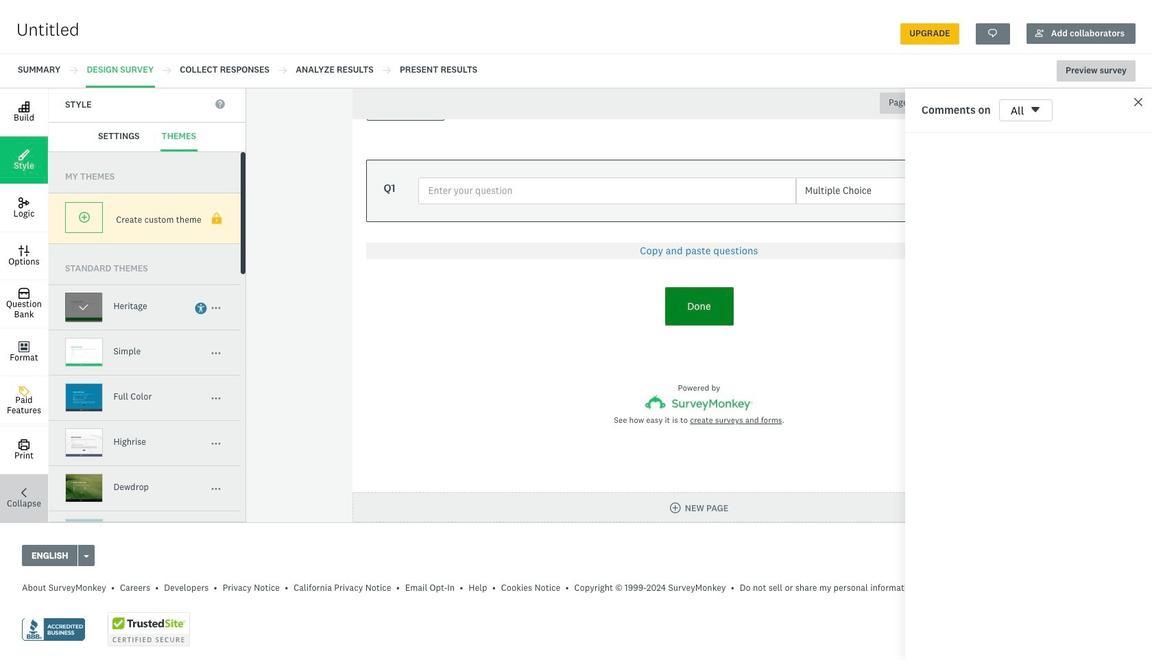 Task type: locate. For each thing, give the bounding box(es) containing it.
close image
[[1134, 97, 1145, 108], [1135, 98, 1143, 106]]

dialog
[[906, 89, 1153, 661]]



Task type: describe. For each thing, give the bounding box(es) containing it.
surveymonkey image
[[646, 395, 753, 411]]

trustedsite helps keep you safe from identity theft, credit card fraud, spyware, spam, viruses and online scams image
[[108, 613, 190, 647]]



Task type: vqa. For each thing, say whether or not it's contained in the screenshot.
SurveyMonkey image
yes



